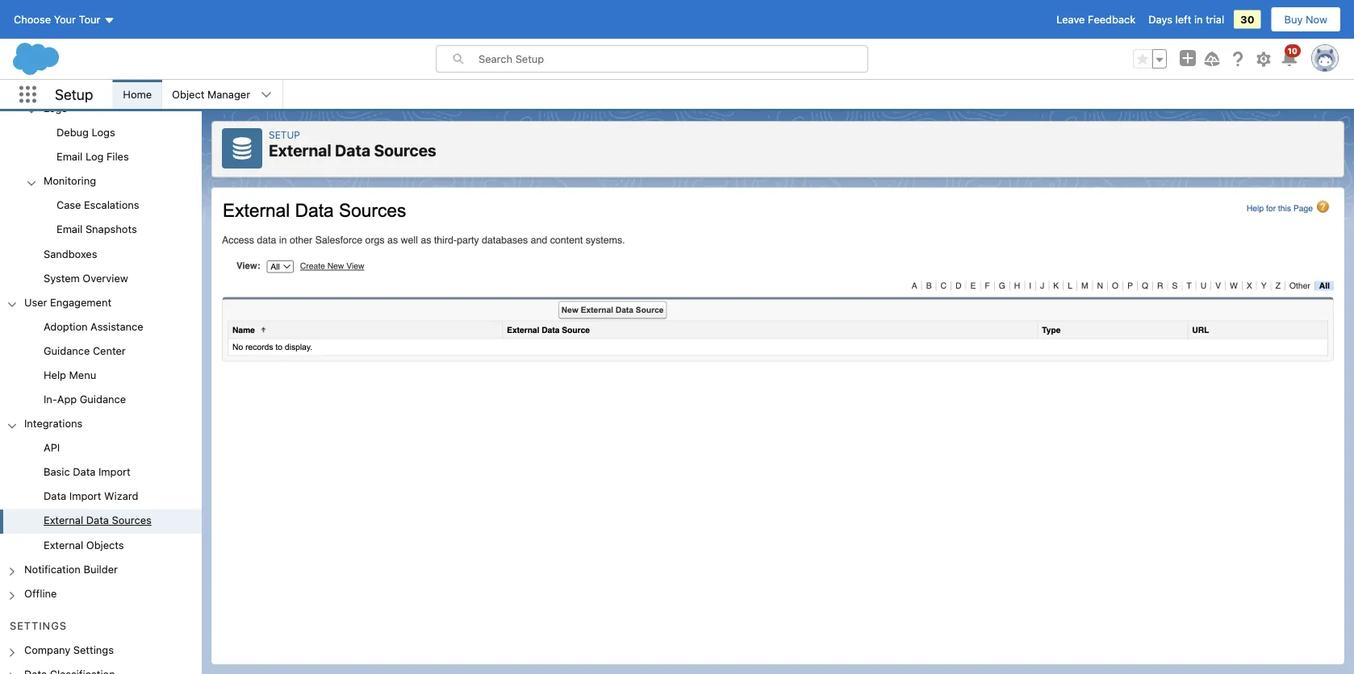 Task type: describe. For each thing, give the bounding box(es) containing it.
offline link
[[24, 588, 57, 602]]

logs link
[[44, 102, 67, 117]]

api
[[44, 442, 60, 454]]

1 vertical spatial logs
[[92, 127, 115, 139]]

debug logs link
[[56, 127, 115, 141]]

company settings
[[24, 645, 114, 657]]

external for external objects
[[44, 539, 83, 551]]

choose your tour button
[[13, 6, 116, 32]]

10
[[1288, 46, 1298, 55]]

home
[[123, 88, 152, 100]]

object manager link
[[162, 80, 260, 109]]

external inside setup external data sources
[[269, 141, 331, 160]]

case escalations
[[56, 199, 139, 212]]

system overview
[[44, 272, 128, 284]]

object manager
[[172, 88, 250, 100]]

setup for setup external data sources
[[269, 129, 300, 140]]

Search Setup text field
[[479, 46, 868, 72]]

email log files link
[[56, 151, 129, 166]]

tour
[[79, 13, 100, 25]]

logs tree item
[[0, 98, 202, 170]]

in
[[1194, 13, 1203, 25]]

external data sources link
[[44, 515, 152, 530]]

integrations link
[[24, 418, 83, 433]]

builder
[[84, 564, 118, 576]]

leave feedback link
[[1057, 13, 1136, 25]]

now
[[1306, 13, 1328, 25]]

guidance center link
[[44, 345, 126, 360]]

guidance inside guidance center link
[[44, 345, 90, 357]]

debug
[[56, 127, 89, 139]]

in-
[[44, 394, 57, 406]]

case
[[56, 199, 81, 212]]

guidance center
[[44, 345, 126, 357]]

company
[[24, 645, 70, 657]]

files
[[106, 151, 129, 163]]

external objects
[[44, 539, 124, 551]]

adoption assistance
[[44, 321, 143, 333]]

data inside setup external data sources
[[335, 141, 370, 160]]

menu
[[69, 369, 96, 382]]

leave
[[1057, 13, 1085, 25]]

trial
[[1206, 13, 1224, 25]]

log
[[85, 151, 104, 163]]

monitoring
[[44, 175, 96, 187]]

engagement
[[50, 297, 111, 309]]

10 button
[[1280, 44, 1301, 69]]

notification builder
[[24, 564, 118, 576]]

0 horizontal spatial logs
[[44, 102, 67, 114]]

choose your tour
[[14, 13, 100, 25]]

setup external data sources
[[269, 129, 436, 160]]



Task type: locate. For each thing, give the bounding box(es) containing it.
1 vertical spatial email
[[56, 224, 83, 236]]

sources inside setup external data sources
[[374, 141, 436, 160]]

sandboxes
[[44, 248, 97, 260]]

email snapshots link
[[56, 224, 137, 238]]

logs up debug at left top
[[44, 102, 67, 114]]

1 horizontal spatial logs
[[92, 127, 115, 139]]

external data sources
[[44, 515, 152, 527]]

user engagement
[[24, 297, 111, 309]]

group for integrations
[[0, 437, 202, 559]]

30
[[1241, 13, 1255, 25]]

email up monitoring at the left top
[[56, 151, 83, 163]]

group containing adoption assistance
[[0, 316, 202, 413]]

0 vertical spatial email
[[56, 151, 83, 163]]

2 email from the top
[[56, 224, 83, 236]]

guidance inside in-app guidance link
[[80, 394, 126, 406]]

object
[[172, 88, 205, 100]]

buy
[[1284, 13, 1303, 25]]

settings right company
[[73, 645, 114, 657]]

0 vertical spatial setup
[[55, 86, 93, 103]]

integrations
[[24, 418, 83, 430]]

guidance down the menu
[[80, 394, 126, 406]]

buy now
[[1284, 13, 1328, 25]]

sources inside "external data sources" link
[[112, 515, 152, 527]]

in-app guidance
[[44, 394, 126, 406]]

email log files
[[56, 151, 129, 163]]

adoption assistance link
[[44, 321, 143, 335]]

data import wizard
[[44, 491, 138, 503]]

debug logs
[[56, 127, 115, 139]]

import
[[98, 467, 131, 479], [69, 491, 101, 503]]

buy now button
[[1271, 6, 1341, 32]]

setup for setup
[[55, 86, 93, 103]]

group for monitoring
[[0, 195, 202, 243]]

leave feedback
[[1057, 13, 1136, 25]]

basic
[[44, 467, 70, 479]]

0 vertical spatial guidance
[[44, 345, 90, 357]]

group containing case escalations
[[0, 195, 202, 243]]

email down the case
[[56, 224, 83, 236]]

help menu
[[44, 369, 96, 382]]

external down the setup link
[[269, 141, 331, 160]]

1 vertical spatial sources
[[112, 515, 152, 527]]

external data sources tree item
[[0, 510, 202, 534]]

setup link
[[269, 129, 300, 140]]

company settings link
[[24, 645, 114, 659]]

data import wizard link
[[44, 491, 138, 505]]

help menu link
[[44, 369, 96, 384]]

0 horizontal spatial setup
[[55, 86, 93, 103]]

left
[[1176, 13, 1192, 25]]

1 vertical spatial guidance
[[80, 394, 126, 406]]

email inside "monitoring" tree item
[[56, 224, 83, 236]]

0 vertical spatial logs
[[44, 102, 67, 114]]

help
[[44, 369, 66, 382]]

1 vertical spatial external
[[44, 515, 83, 527]]

data inside tree item
[[86, 515, 109, 527]]

feedback
[[1088, 13, 1136, 25]]

external objects link
[[44, 539, 124, 554]]

case escalations link
[[56, 199, 139, 214]]

choose
[[14, 13, 51, 25]]

settings
[[10, 621, 67, 633], [73, 645, 114, 657]]

1 vertical spatial setup
[[269, 129, 300, 140]]

external up notification builder
[[44, 539, 83, 551]]

api link
[[44, 442, 60, 457]]

0 vertical spatial sources
[[374, 141, 436, 160]]

1 vertical spatial import
[[69, 491, 101, 503]]

import up the wizard
[[98, 467, 131, 479]]

0 vertical spatial settings
[[10, 621, 67, 633]]

user
[[24, 297, 47, 309]]

group containing logs
[[0, 0, 202, 292]]

group
[[0, 0, 202, 292], [1133, 49, 1167, 69], [0, 122, 202, 170], [0, 195, 202, 243], [0, 316, 202, 413], [0, 437, 202, 559]]

external up the external objects
[[44, 515, 83, 527]]

basic data import
[[44, 467, 131, 479]]

monitoring tree item
[[0, 170, 202, 243]]

2 vertical spatial external
[[44, 539, 83, 551]]

logs
[[44, 102, 67, 114], [92, 127, 115, 139]]

email inside logs tree item
[[56, 151, 83, 163]]

adoption
[[44, 321, 88, 333]]

0 vertical spatial external
[[269, 141, 331, 160]]

group containing debug logs
[[0, 122, 202, 170]]

monitoring link
[[44, 175, 96, 190]]

sandboxes link
[[44, 248, 97, 263]]

external
[[269, 141, 331, 160], [44, 515, 83, 527], [44, 539, 83, 551]]

group for user engagement
[[0, 316, 202, 413]]

overview
[[83, 272, 128, 284]]

in-app guidance link
[[44, 394, 126, 408]]

user engagement link
[[24, 297, 111, 311]]

email snapshots
[[56, 224, 137, 236]]

manager
[[207, 88, 250, 100]]

home link
[[113, 80, 162, 109]]

objects
[[86, 539, 124, 551]]

integrations tree item
[[0, 413, 202, 559]]

logs up log
[[92, 127, 115, 139]]

setup inside setup external data sources
[[269, 129, 300, 140]]

email for email snapshots
[[56, 224, 83, 236]]

0 vertical spatial import
[[98, 467, 131, 479]]

1 vertical spatial settings
[[73, 645, 114, 657]]

group for logs
[[0, 122, 202, 170]]

external for external data sources
[[44, 515, 83, 527]]

0 horizontal spatial settings
[[10, 621, 67, 633]]

settings up company
[[10, 621, 67, 633]]

external inside tree item
[[44, 515, 83, 527]]

email
[[56, 151, 83, 163], [56, 224, 83, 236]]

group containing api
[[0, 437, 202, 559]]

app
[[57, 394, 77, 406]]

notification builder link
[[24, 564, 118, 578]]

snapshots
[[85, 224, 137, 236]]

guidance down adoption
[[44, 345, 90, 357]]

0 horizontal spatial sources
[[112, 515, 152, 527]]

days left in trial
[[1149, 13, 1224, 25]]

assistance
[[91, 321, 143, 333]]

user engagement tree item
[[0, 292, 202, 413]]

system
[[44, 272, 80, 284]]

import down the basic data import link
[[69, 491, 101, 503]]

1 horizontal spatial setup
[[269, 129, 300, 140]]

1 horizontal spatial settings
[[73, 645, 114, 657]]

email for email log files
[[56, 151, 83, 163]]

system overview link
[[44, 272, 128, 287]]

your
[[54, 13, 76, 25]]

offline
[[24, 588, 57, 600]]

sources
[[374, 141, 436, 160], [112, 515, 152, 527]]

setup
[[55, 86, 93, 103], [269, 129, 300, 140]]

escalations
[[84, 199, 139, 212]]

notification
[[24, 564, 81, 576]]

days
[[1149, 13, 1173, 25]]

1 email from the top
[[56, 151, 83, 163]]

wizard
[[104, 491, 138, 503]]

basic data import link
[[44, 467, 131, 481]]

1 horizontal spatial sources
[[374, 141, 436, 160]]

center
[[93, 345, 126, 357]]



Task type: vqa. For each thing, say whether or not it's contained in the screenshot.
the "Basic Data Import"
yes



